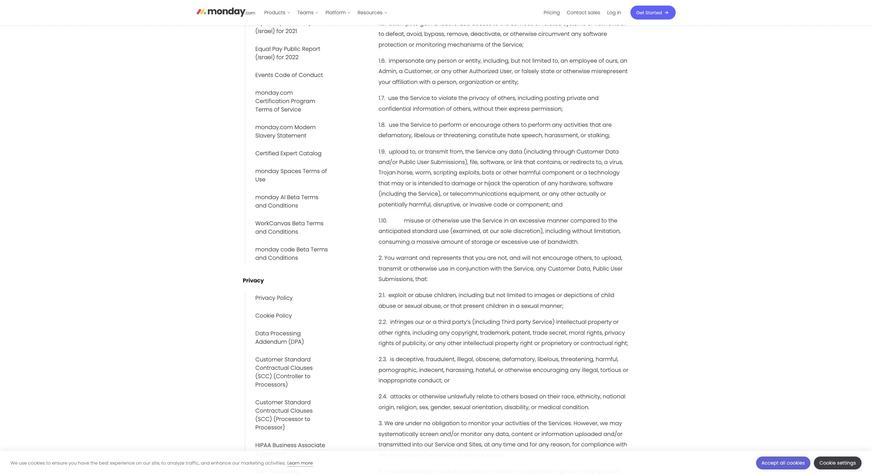 Task type: describe. For each thing, give the bounding box(es) containing it.
to up libelous
[[432, 121, 438, 129]]

transmit inside 1.9.  upload to, or transmit from, the service any data (including through customer data and/or public user submissions), file, software, or link that contains, or redirects to, a virus, trojan horse, worm, scripting exploits, bots or other harmful component or a technology that may or is intended to damage or hijack the operation of any hardware, software (including the service), or telecommunications equipment, or any other actually or potentially harmful, disruptive, or invasive code or component; and
[[425, 148, 449, 156]]

certified expert catalog link
[[244, 148, 325, 159]]

patent,
[[512, 329, 532, 337]]

secret,
[[550, 329, 568, 337]]

obscene,
[[476, 355, 501, 364]]

we inside 3. we are under no obligation to monitor your activities of the services. however, we may systematically screen and/or monitor any data, content or information uploaded and/or transmitted into our service and sites, at any time and for any reason, for compliance with this aup and the terms, with or without notice.
[[385, 420, 393, 428]]

organization
[[459, 78, 494, 86]]

(scc) for processor)
[[256, 415, 272, 423]]

(israel) for equal pay public report (israel) for 2021
[[256, 27, 275, 35]]

will
[[522, 254, 531, 262]]

hardware,
[[560, 179, 588, 187]]

1 horizontal spatial others,
[[498, 94, 517, 102]]

including inside 1.10.           misuse or otherwise use the service in an excessive manner compared to the anticipated standard use (examined, at our sole discretion), including without limitation, consuming a massive amount of storage or excessive use of bandwidth.
[[546, 227, 571, 235]]

monday.com for program
[[256, 89, 293, 97]]

monday for monday ai beta terms and conditions
[[256, 193, 279, 201]]

their inside 2.4.  attacks or otherwise unlawfully relate to others based on their race, ethnicity, national origin, religion, sex, gender, sexual orientation, disability, or medical condition.
[[548, 393, 561, 401]]

or left the "stalking;"
[[581, 131, 587, 139]]

trademark,
[[481, 329, 511, 337]]

customer,
[[405, 67, 433, 75]]

contractual
[[581, 339, 613, 347]]

service inside 3. we are under no obligation to monitor your activities of the services. however, we may systematically screen and/or monitor any data, content or information uploaded and/or transmitted into our service and sites, at any time and for any reason, for compliance with this aup and the terms, with or without notice.
[[435, 441, 455, 449]]

other down hardware,
[[561, 190, 576, 198]]

encourage inside 2. you warrant and represents that you are not, and will not encourage others, to upload, transmit or otherwise use in conjunction with the service, any customer data, public user submissions, that:
[[543, 254, 574, 262]]

use inside 2. you warrant and represents that you are not, and will not encourage others, to upload, transmit or otherwise use in conjunction with the service, any customer data, public user submissions, that:
[[439, 265, 449, 273]]

privacy inside 2.2.  infringes our or a third party's (including third party service) intellectual property or other rights, including any copyright, trademark, patent, trade secret, moral rights, privacy rights of publicity, or any other intellectual property right or proprietary or contractual right;
[[605, 329, 625, 337]]

code inside monday code beta terms and conditions
[[281, 245, 295, 254]]

or right "conduct;"
[[444, 377, 450, 385]]

contact
[[567, 9, 587, 16]]

or down equipment,
[[510, 201, 515, 209]]

including inside 2.2.  infringes our or a third party's (including third party service) intellectual property or other rights, including any copyright, trademark, patent, trade secret, moral rights, privacy rights of publicity, or any other intellectual property right or proprietary or contractual right;
[[413, 329, 438, 337]]

get started button
[[631, 6, 676, 20]]

1 horizontal spatial abuse
[[415, 291, 433, 299]]

and left the will
[[510, 254, 521, 262]]

or down avoid,
[[409, 41, 415, 49]]

monday for monday code beta terms and conditions
[[256, 245, 279, 254]]

2 horizontal spatial sexual
[[522, 302, 539, 310]]

disability,
[[505, 403, 530, 411]]

(scc) for processors)
[[256, 372, 272, 380]]

moral
[[569, 329, 586, 337]]

2.4.  attacks or otherwise unlawfully relate to others based on their race, ethnicity, national origin, religion, sex, gender, sexual orientation, disability, or medical condition.
[[379, 393, 626, 411]]

or right hateful,
[[498, 366, 504, 374]]

the inside 2. you warrant and represents that you are not, and will not encourage others, to upload, transmit or otherwise use in conjunction with the service, any customer data, public user submissions, that:
[[504, 265, 513, 273]]

of inside "monday spaces terms of use"
[[322, 167, 327, 175]]

express
[[509, 105, 530, 113]]

enhance
[[211, 460, 231, 466]]

to, inside 1.6.  impersonate any person or entity, including, but not limited to, an employee of ours, an admin, a customer, or any other authorized user, or falsely state or otherwise misrepresent your affiliation with a person, organization or entity;
[[553, 57, 560, 65]]

without inside 1.10.           misuse or otherwise use the service in an excessive manner compared to the anticipated standard use (examined, at our sole discretion), including without limitation, consuming a massive amount of storage or excessive use of bandwidth.
[[573, 227, 593, 235]]

other down "link"
[[503, 169, 518, 177]]

or up standard
[[426, 217, 431, 225]]

or down person
[[434, 67, 440, 75]]

or left entity,
[[459, 57, 464, 65]]

that inside 2. you warrant and represents that you are not, and will not encourage others, to upload, transmit or otherwise use in conjunction with the service, any customer data, public user submissions, that:
[[463, 254, 474, 262]]

of down "(examined,"
[[465, 238, 470, 246]]

the down the deactivate,
[[492, 41, 501, 49]]

or left related
[[535, 19, 541, 27]]

otherwise inside 2.3.  is deceptive, fraudulent, illegal, obscene, defamatory, libelous, threatening, harmful, pornographic, indecent, harassing, hateful, or otherwise encouraging any illegal, tortious or inappropriate conduct; or
[[505, 366, 532, 374]]

clauses for (controller
[[291, 364, 313, 372]]

associate
[[298, 441, 325, 449]]

and inside workcanvas beta terms and conditions
[[256, 228, 267, 236]]

any inside the '1.5.  attempt to gain unauthorized access to the services or related systems or networks or to defeat, avoid, bypass, remove, deactivate, or otherwise circumvent any software protection or monitoring mechanisms of the service;'
[[572, 30, 582, 38]]

defamatory, inside 1.8.  use the service to perform or encourage others to perform any activities that are defamatory, libelous or threatening, constitute hate speech, harassment, or stalking;
[[379, 131, 413, 139]]

to right site,
[[162, 460, 166, 466]]

or up the component;
[[542, 190, 548, 198]]

analyze
[[167, 460, 185, 466]]

monday.com for hotline
[[256, 0, 293, 1]]

2022
[[286, 53, 299, 61]]

1 perform from the left
[[439, 121, 462, 129]]

ethnicity,
[[577, 393, 602, 401]]

and right traffic,
[[201, 460, 210, 466]]

accept all cookies
[[762, 460, 806, 467]]

horse,
[[398, 169, 414, 177]]

with right compliance
[[616, 441, 628, 449]]

or down redirects
[[577, 169, 582, 177]]

avoid,
[[407, 30, 423, 38]]

contractual for (processor
[[256, 407, 289, 415]]

processing
[[271, 330, 301, 338]]

or right tortious
[[623, 366, 629, 374]]

a inside 2.1.  exploit or abuse children, including but not limited to images or depictions of child abuse or sexual abuse, or that present children in a sexual manner;
[[516, 302, 520, 310]]

0 vertical spatial (including
[[524, 148, 552, 156]]

1.7.  use the service to violate the privacy of others, including posting private and confidential information of others, without their express permission;
[[379, 94, 599, 113]]

cookies for all
[[787, 460, 806, 467]]

0 horizontal spatial you
[[69, 460, 77, 466]]

falsely
[[522, 67, 539, 75]]

terms for monday.com certification program terms of service
[[256, 105, 273, 113]]

infringes
[[390, 318, 414, 326]]

with inside 1.6.  impersonate any person or entity, including, but not limited to, an employee of ours, an admin, a customer, or any other authorized user, or falsely state or otherwise misrepresent your affiliation with a person, organization or entity;
[[419, 78, 431, 86]]

equipment,
[[509, 190, 541, 198]]

a left virus,
[[605, 158, 608, 166]]

the right hijack
[[502, 179, 511, 187]]

to inside 1.7.  use the service to violate the privacy of others, including posting private and confidential information of others, without their express permission;
[[432, 94, 437, 102]]

to left defeat, at left top
[[379, 30, 384, 38]]

1 horizontal spatial and/or
[[440, 430, 459, 438]]

harmful, inside 2.3.  is deceptive, fraudulent, illegal, obscene, defamatory, libelous, threatening, harmful, pornographic, indecent, harassing, hateful, or otherwise encouraging any illegal, tortious or inappropriate conduct; or
[[596, 355, 619, 364]]

and inside 1.7.  use the service to violate the privacy of others, including posting private and confidential information of others, without their express permission;
[[588, 94, 599, 102]]

but inside 2.1.  exploit or abuse children, including but not limited to images or depictions of child abuse or sexual abuse, or that present children in a sexual manner;
[[486, 291, 495, 299]]

others inside 2.4.  attacks or otherwise unlawfully relate to others based on their race, ethnicity, national origin, religion, sex, gender, sexual orientation, disability, or medical condition.
[[502, 393, 519, 401]]

party
[[517, 318, 531, 326]]

data inside data processing addendum (dpa)
[[256, 330, 269, 338]]

otherwise inside 1.10.           misuse or otherwise use the service in an excessive manner compared to the anticipated standard use (examined, at our sole discretion), including without limitation, consuming a massive amount of storage or excessive use of bandwidth.
[[433, 217, 459, 225]]

and left sites,
[[457, 441, 468, 449]]

contains,
[[537, 158, 562, 166]]

teams link
[[294, 7, 322, 18]]

hipaa business associate agreement
[[256, 441, 325, 458]]

ours,
[[606, 57, 619, 65]]

on inside 2.4.  attacks or otherwise unlawfully relate to others based on their race, ethnicity, national origin, religion, sex, gender, sexual orientation, disability, or medical condition.
[[540, 393, 547, 401]]

of inside 2.2.  infringes our or a third party's (including third party service) intellectual property or other rights, including any copyright, trademark, patent, trade secret, moral rights, privacy rights of publicity, or any other intellectual property right or proprietary or contractual right;
[[396, 339, 401, 347]]

service inside 1.9.  upload to, or transmit from, the service any data (including through customer data and/or public user submissions), file, software, or link that contains, or redirects to, a virus, trojan horse, worm, scripting exploits, bots or other harmful component or a technology that may or is intended to damage or hijack the operation of any hardware, software (including the service), or telecommunications equipment, or any other actually or potentially harmful, disruptive, or invasive code or component; and
[[476, 148, 496, 156]]

terms inside "monday spaces terms of use"
[[303, 167, 320, 175]]

reporting
[[295, 0, 322, 1]]

or up telecommunications on the top right of page
[[478, 179, 483, 187]]

or up from,
[[463, 121, 469, 129]]

with right terms, at the bottom
[[445, 451, 456, 459]]

our left site,
[[143, 460, 150, 466]]

service,
[[514, 265, 535, 273]]

of down organization
[[491, 94, 497, 102]]

no
[[424, 420, 431, 428]]

0 vertical spatial monitor
[[469, 420, 490, 428]]

or left "link"
[[507, 158, 513, 166]]

conduct;
[[418, 377, 443, 385]]

service inside 1.7.  use the service to violate the privacy of others, including posting private and confidential information of others, without their express permission;
[[410, 94, 430, 102]]

or down exploit
[[398, 302, 403, 310]]

1 rights, from the left
[[395, 329, 411, 337]]

monday spaces terms of use
[[256, 167, 327, 183]]

damage
[[452, 179, 476, 187]]

to left ensure
[[46, 460, 51, 466]]

that:
[[416, 275, 428, 283]]

pricing link
[[541, 7, 564, 18]]

or right state
[[557, 67, 562, 75]]

of down violate at right
[[447, 105, 452, 113]]

a left person,
[[432, 78, 436, 86]]

public inside 2. you warrant and represents that you are not, and will not encourage others, to upload, transmit or otherwise use in conjunction with the service, any customer data, public user submissions, that:
[[593, 265, 610, 273]]

under
[[406, 420, 422, 428]]

contact sales link
[[564, 7, 604, 18]]

a up affiliation
[[399, 67, 403, 75]]

contractual for (controller
[[256, 364, 289, 372]]

2 perform from the left
[[529, 121, 551, 129]]

for inside equal pay public report (israel) for 2022
[[277, 53, 284, 61]]

component;
[[517, 201, 551, 209]]

harmful, inside 1.9.  upload to, or transmit from, the service any data (including through customer data and/or public user submissions), file, software, or link that contains, or redirects to, a virus, trojan horse, worm, scripting exploits, bots or other harmful component or a technology that may or is intended to damage or hijack the operation of any hardware, software (including the service), or telecommunications equipment, or any other actually or potentially harmful, disruptive, or invasive code or component; and
[[409, 201, 432, 209]]

at inside 3. we are under no obligation to monitor your activities of the services. however, we may systematically screen and/or monitor any data, content or information uploaded and/or transmitted into our service and sites, at any time and for any reason, for compliance with this aup and the terms, with or without notice.
[[485, 441, 490, 449]]

exploit
[[389, 291, 407, 299]]

medical
[[539, 403, 561, 411]]

software inside the '1.5.  attempt to gain unauthorized access to the services or related systems or networks or to defeat, avoid, bypass, remove, deactivate, or otherwise circumvent any software protection or monitoring mechanisms of the service;'
[[583, 30, 608, 38]]

report for equal pay public report (israel) for 2022
[[302, 45, 321, 53]]

the up "(examined,"
[[472, 217, 481, 225]]

other down copyright,
[[448, 339, 462, 347]]

slavery
[[256, 132, 276, 140]]

or down children, on the bottom
[[444, 302, 449, 310]]

of inside 2.1.  exploit or abuse children, including but not limited to images or depictions of child abuse or sexual abuse, or that present children in a sexual manner;
[[595, 291, 600, 299]]

or right publicity,
[[429, 339, 434, 347]]

log
[[608, 9, 616, 16]]

the up "limitation,"
[[609, 217, 618, 225]]

may inside 3. we are under no obligation to monitor your activities of the services. however, we may systematically screen and/or monitor any data, content or information uploaded and/or transmitted into our service and sites, at any time and for any reason, for compliance with this aup and the terms, with or without notice.
[[610, 420, 623, 428]]

information inside 1.7.  use the service to violate the privacy of others, including posting private and confidential information of others, without their express permission;
[[413, 105, 445, 113]]

user,
[[500, 67, 513, 75]]

data,
[[496, 430, 510, 438]]

conduct
[[299, 71, 323, 79]]

customer inside customer standard contractual clauses (scc)             (controller to processors)
[[256, 356, 283, 364]]

or up the disruptive, at the top
[[443, 190, 449, 198]]

use inside 1.8.  use the service to perform or encourage others to perform any activities that are defamatory, libelous or threatening, constitute hate speech, harassment, or stalking;
[[389, 121, 399, 129]]

1 horizontal spatial illegal,
[[582, 366, 599, 374]]

2021
[[286, 27, 297, 35]]

the down medical
[[538, 420, 547, 428]]

0 horizontal spatial illegal,
[[457, 355, 474, 364]]

or down moral
[[574, 339, 580, 347]]

certified expert catalog
[[256, 149, 322, 157]]

privacy policy
[[256, 294, 293, 302]]

0 horizontal spatial property
[[495, 339, 519, 347]]

0 horizontal spatial we
[[10, 460, 18, 466]]

or right storage
[[495, 238, 500, 246]]

your inside 1.6.  impersonate any person or entity, including, but not limited to, an employee of ours, an admin, a customer, or any other authorized user, or falsely state or otherwise misrepresent your affiliation with a person, organization or entity;
[[379, 78, 391, 86]]

2 rights, from the left
[[587, 329, 604, 337]]

we
[[601, 420, 609, 428]]

to right access
[[493, 19, 499, 27]]

not inside 2.1.  exploit or abuse children, including but not limited to images or depictions of child abuse or sexual abuse, or that present children in a sexual manner;
[[497, 291, 506, 299]]

component
[[542, 169, 575, 177]]

to inside 2.4.  attacks or otherwise unlawfully relate to others based on their race, ethnicity, national origin, religion, sex, gender, sexual orientation, disability, or medical condition.
[[495, 393, 500, 401]]

based
[[521, 393, 538, 401]]

or down horse, at the top left of page
[[406, 179, 411, 187]]

party's
[[453, 318, 471, 326]]

including inside 2.1.  exploit or abuse children, including but not limited to images or depictions of child abuse or sexual abuse, or that present children in a sexual manner;
[[459, 291, 484, 299]]

0 horizontal spatial abuse
[[379, 302, 396, 310]]

religion,
[[397, 403, 418, 411]]

terms for monday code beta terms and conditions
[[311, 245, 328, 254]]

or right user,
[[515, 67, 520, 75]]

2 horizontal spatial an
[[621, 57, 628, 65]]

third
[[502, 318, 515, 326]]

ensure
[[52, 460, 67, 466]]

policy for privacy policy
[[277, 294, 293, 302]]

or right the bots
[[496, 169, 502, 177]]

customer inside 2. you warrant and represents that you are not, and will not encourage others, to upload, transmit or otherwise use in conjunction with the service, any customer data, public user submissions, that:
[[548, 265, 576, 273]]

the left services
[[500, 19, 509, 27]]

(including inside 2.2.  infringes our or a third party's (including third party service) intellectual property or other rights, including any copyright, trademark, patent, trade secret, moral rights, privacy rights of publicity, or any other intellectual property right or proprietary or contractual right;
[[473, 318, 500, 326]]

storage
[[472, 238, 493, 246]]

obligation
[[432, 420, 460, 428]]

or left third
[[426, 318, 432, 326]]

user inside 1.9.  upload to, or transmit from, the service any data (including through customer data and/or public user submissions), file, software, or link that contains, or redirects to, a virus, trojan horse, worm, scripting exploits, bots or other harmful component or a technology that may or is intended to damage or hijack the operation of any hardware, software (including the service), or telecommunications equipment, or any other actually or potentially harmful, disruptive, or invasive code or component; and
[[417, 158, 429, 166]]

our right enhance
[[232, 460, 240, 466]]

cookies for use
[[28, 460, 45, 466]]

or down libelous
[[418, 148, 424, 156]]

uploaded
[[576, 430, 602, 438]]

0 horizontal spatial to,
[[410, 148, 417, 156]]

or right exploit
[[408, 291, 414, 299]]

or down sales
[[588, 19, 593, 27]]

the inside 1.8.  use the service to perform or encourage others to perform any activities that are defamatory, libelous or threatening, constitute hate speech, harassment, or stalking;
[[400, 121, 409, 129]]

from,
[[450, 148, 464, 156]]

workcanvas beta terms and conditions link
[[244, 218, 332, 237]]

or inside 2. you warrant and represents that you are not, and will not encourage others, to upload, transmit or otherwise use in conjunction with the service, any customer data, public user submissions, that:
[[404, 265, 409, 273]]

defamatory, inside 2.3.  is deceptive, fraudulent, illegal, obscene, defamatory, libelous, threatening, harmful, pornographic, indecent, harassing, hateful, or otherwise encouraging any illegal, tortious or inappropriate conduct; or
[[503, 355, 536, 364]]

terms inside workcanvas beta terms and conditions
[[307, 219, 324, 227]]

monday for monday spaces terms of use
[[256, 167, 279, 175]]

1 vertical spatial on
[[136, 460, 142, 466]]

to up the speech,
[[521, 121, 527, 129]]

site,
[[152, 460, 160, 466]]

events code of conduct link
[[244, 70, 327, 80]]

best
[[99, 460, 109, 466]]

a down redirects
[[584, 169, 587, 177]]

proprietary
[[542, 339, 573, 347]]

conditions inside workcanvas beta terms and conditions
[[268, 228, 298, 236]]

public inside equal pay public report (israel) for 2022
[[284, 45, 301, 53]]

use
[[256, 175, 266, 183]]

platform
[[326, 9, 346, 16]]

operation
[[513, 179, 540, 187]]

or right content
[[535, 430, 540, 438]]

the up the confidential
[[400, 94, 409, 102]]

otherwise inside 1.6.  impersonate any person or entity, including, but not limited to, an employee of ours, an admin, a customer, or any other authorized user, or falsely state or otherwise misrepresent your affiliation with a person, organization or entity;
[[564, 67, 590, 75]]

1 horizontal spatial intellectual
[[557, 318, 587, 326]]

monday.com modern slavery statement link
[[244, 122, 332, 141]]

list containing products
[[261, 0, 391, 25]]

or left 'entity;'
[[495, 78, 501, 86]]

2.3.  is deceptive, fraudulent, illegal, obscene, defamatory, libelous, threatening, harmful, pornographic, indecent, harassing, hateful, or otherwise encouraging any illegal, tortious or inappropriate conduct; or
[[379, 355, 629, 385]]

abuse,
[[424, 302, 442, 310]]

the right violate at right
[[459, 94, 468, 102]]

customer standard contractual clauses (scc)             (controller to processors)
[[256, 356, 313, 389]]

cookie for cookie settings
[[820, 460, 837, 467]]

for inside equal pay public report (israel) for 2021
[[277, 27, 284, 35]]

to inside 1.10.           misuse or otherwise use the service in an excessive manner compared to the anticipated standard use (examined, at our sole discretion), including without limitation, consuming a massive amount of storage or excessive use of bandwidth.
[[602, 217, 607, 225]]

2 vertical spatial to,
[[597, 158, 603, 166]]

standard for (processor
[[285, 399, 311, 407]]

gender,
[[431, 403, 452, 411]]

or up service;
[[503, 30, 509, 38]]

images
[[535, 291, 556, 299]]

data
[[509, 148, 523, 156]]

stalking;
[[588, 131, 611, 139]]

equal pay public report (israel) for 2021 link
[[244, 18, 332, 36]]

the inside dialog
[[91, 460, 98, 466]]

attacks
[[391, 393, 411, 401]]

0 horizontal spatial intellectual
[[464, 339, 494, 347]]

of inside the '1.5.  attempt to gain unauthorized access to the services or related systems or networks or to defeat, avoid, bypass, remove, deactivate, or otherwise circumvent any software protection or monitoring mechanisms of the service;'
[[485, 41, 491, 49]]

that down trojan
[[379, 179, 390, 187]]

not inside 1.6.  impersonate any person or entity, including, but not limited to, an employee of ours, an admin, a customer, or any other authorized user, or falsely state or otherwise misrepresent your affiliation with a person, organization or entity;
[[522, 57, 531, 65]]

or down through
[[564, 158, 569, 166]]

misuse
[[404, 217, 424, 225]]

copyright,
[[452, 329, 479, 337]]

including inside 1.7.  use the service to violate the privacy of others, including posting private and confidential information of others, without their express permission;
[[518, 94, 543, 102]]

learn more link
[[288, 460, 313, 467]]

activities inside 3. we are under no obligation to monitor your activities of the services. however, we may systematically screen and/or monitor any data, content or information uploaded and/or transmitted into our service and sites, at any time and for any reason, for compliance with this aup and the terms, with or without notice.
[[506, 420, 530, 428]]

cookie settings button
[[815, 457, 862, 470]]

beta inside workcanvas beta terms and conditions
[[292, 219, 305, 227]]

sexual inside 2.4.  attacks or otherwise unlawfully relate to others based on their race, ethnicity, national origin, religion, sex, gender, sexual orientation, disability, or medical condition.
[[453, 403, 471, 411]]

1 vertical spatial excessive
[[502, 238, 528, 246]]

threatening, inside 1.8.  use the service to perform or encourage others to perform any activities that are defamatory, libelous or threatening, constitute hate speech, harassment, or stalking;
[[444, 131, 477, 139]]



Task type: vqa. For each thing, say whether or not it's contained in the screenshot.
quickly
no



Task type: locate. For each thing, give the bounding box(es) containing it.
of left child
[[595, 291, 600, 299]]

their inside 1.7.  use the service to violate the privacy of others, including posting private and confidential information of others, without their express permission;
[[495, 105, 508, 113]]

1 vertical spatial equal
[[256, 45, 271, 53]]

the up file,
[[466, 148, 475, 156]]

cookie settings
[[820, 460, 857, 467]]

intellectual up moral
[[557, 318, 587, 326]]

but inside 1.6.  impersonate any person or entity, including, but not limited to, an employee of ours, an admin, a customer, or any other authorized user, or falsely state or otherwise misrepresent your affiliation with a person, organization or entity;
[[511, 57, 521, 65]]

beta inside monday ai beta terms and conditions
[[287, 193, 300, 201]]

1 horizontal spatial an
[[561, 57, 568, 65]]

1 vertical spatial transmit
[[379, 265, 402, 273]]

cookie for cookie policy
[[256, 312, 275, 320]]

service up sole
[[483, 217, 503, 225]]

monday.com reporting hotline
[[256, 0, 322, 9]]

and inside monday ai beta terms and conditions
[[256, 202, 267, 210]]

0 horizontal spatial defamatory,
[[379, 131, 413, 139]]

and right "private"
[[588, 94, 599, 102]]

attempt
[[389, 19, 412, 27]]

in inside log in link
[[618, 9, 622, 16]]

1 horizontal spatial privacy
[[605, 329, 625, 337]]

for
[[277, 27, 284, 35], [277, 53, 284, 61], [530, 441, 538, 449], [573, 441, 580, 449]]

(scc) inside customer standard contractual clauses (scc) (processor to processor)
[[256, 415, 272, 423]]

right;
[[615, 339, 629, 347]]

1 vertical spatial (israel)
[[256, 53, 275, 61]]

processor)
[[256, 424, 285, 432]]

0 horizontal spatial data
[[256, 330, 269, 338]]

terms inside monday code beta terms and conditions
[[311, 245, 328, 254]]

list
[[261, 0, 391, 25]]

sexual down 'unlawfully'
[[453, 403, 471, 411]]

3 monday from the top
[[256, 245, 279, 254]]

clauses
[[291, 364, 313, 372], [291, 407, 313, 415]]

2.1.  exploit or abuse children, including but not limited to images or depictions of child abuse or sexual abuse, or that present children in a sexual manner;
[[379, 291, 615, 310]]

or down log in link
[[621, 19, 627, 27]]

perform down violate at right
[[439, 121, 462, 129]]

monday.com for slavery
[[256, 123, 293, 131]]

public down upload,
[[593, 265, 610, 273]]

1 vertical spatial you
[[69, 460, 77, 466]]

of inside the monday.com certification program terms of service
[[274, 105, 280, 113]]

monday down workcanvas
[[256, 245, 279, 254]]

ai
[[281, 193, 286, 201]]

excessive down sole
[[502, 238, 528, 246]]

any inside 1.8.  use the service to perform or encourage others to perform any activities that are defamatory, libelous or threatening, constitute hate speech, harassment, or stalking;
[[552, 121, 563, 129]]

monday ai beta terms and conditions
[[256, 193, 319, 210]]

0 vertical spatial clauses
[[291, 364, 313, 372]]

1 equal from the top
[[256, 19, 271, 27]]

1 (scc) from the top
[[256, 372, 272, 380]]

1 vertical spatial their
[[548, 393, 561, 401]]

(including up potentially
[[379, 190, 407, 198]]

2 vertical spatial monday.com
[[256, 123, 293, 131]]

0 vertical spatial may
[[392, 179, 404, 187]]

intellectual down copyright,
[[464, 339, 494, 347]]

limited up children
[[507, 291, 526, 299]]

privacy button
[[243, 276, 271, 285]]

and/or up trojan
[[379, 158, 398, 166]]

1 (israel) from the top
[[256, 27, 275, 35]]

0 vertical spatial intellectual
[[557, 318, 587, 326]]

represents
[[432, 254, 462, 262]]

conjunction
[[457, 265, 489, 273]]

consuming
[[379, 238, 410, 246]]

1 vertical spatial policy
[[276, 312, 292, 320]]

without up 1.8.  use the service to perform or encourage others to perform any activities that are defamatory, libelous or threatening, constitute hate speech, harassment, or stalking;
[[474, 105, 494, 113]]

main element
[[261, 0, 676, 25]]

compared
[[571, 217, 600, 225]]

2 monday from the top
[[256, 193, 279, 201]]

terms for monday ai beta terms and conditions
[[302, 193, 319, 201]]

service inside 1.8.  use the service to perform or encourage others to perform any activities that are defamatory, libelous or threatening, constitute hate speech, harassment, or stalking;
[[411, 121, 431, 129]]

2 conditions from the top
[[268, 228, 298, 236]]

not up children
[[497, 291, 506, 299]]

trojan
[[379, 169, 396, 177]]

or up religion,
[[413, 393, 418, 401]]

are up the "stalking;"
[[603, 121, 612, 129]]

clauses inside customer standard contractual clauses (scc) (processor to processor)
[[291, 407, 313, 415]]

1 horizontal spatial sexual
[[453, 403, 471, 411]]

service inside the monday.com certification program terms of service
[[281, 105, 301, 113]]

2 horizontal spatial and/or
[[604, 430, 623, 438]]

in inside 2. you warrant and represents that you are not, and will not encourage others, to upload, transmit or otherwise use in conjunction with the service, any customer data, public user submissions, that:
[[450, 265, 455, 273]]

2 horizontal spatial others,
[[575, 254, 593, 262]]

1 horizontal spatial rights,
[[587, 329, 604, 337]]

0 vertical spatial standard
[[285, 356, 311, 364]]

privacy for privacy policy
[[256, 294, 276, 302]]

0 vertical spatial on
[[540, 393, 547, 401]]

excessive
[[519, 217, 546, 225], [502, 238, 528, 246]]

expert
[[281, 149, 298, 157]]

0 vertical spatial at
[[483, 227, 489, 235]]

and up "privacy" button
[[256, 254, 267, 262]]

threatening, down 'contractual'
[[561, 355, 595, 364]]

0 vertical spatial limited
[[533, 57, 552, 65]]

mechanisms
[[448, 41, 484, 49]]

to inside customer standard contractual clauses (scc)             (controller to processors)
[[305, 372, 311, 380]]

report inside equal pay public report (israel) for 2021
[[302, 19, 321, 27]]

2 vertical spatial are
[[395, 420, 404, 428]]

but up children
[[486, 291, 495, 299]]

contractual
[[256, 364, 289, 372], [256, 407, 289, 415]]

our inside 3. we are under no obligation to monitor your activities of the services. however, we may systematically screen and/or monitor any data, content or information uploaded and/or transmitted into our service and sites, at any time and for any reason, for compliance with this aup and the terms, with or without notice.
[[425, 441, 434, 449]]

of inside 1.9.  upload to, or transmit from, the service any data (including through customer data and/or public user submissions), file, software, or link that contains, or redirects to, a virus, trojan horse, worm, scripting exploits, bots or other harmful component or a technology that may or is intended to damage or hijack the operation of any hardware, software (including the service), or telecommunications equipment, or any other actually or potentially harmful, disruptive, or invasive code or component; and
[[541, 179, 547, 187]]

data,
[[577, 265, 592, 273]]

(israel) down products
[[256, 27, 275, 35]]

harmful, up tortious
[[596, 355, 619, 364]]

transmit up submissions),
[[425, 148, 449, 156]]

that up the harmful
[[524, 158, 536, 166]]

our right infringes
[[415, 318, 425, 326]]

otherwise inside 2. you warrant and represents that you are not, and will not encourage others, to upload, transmit or otherwise use in conjunction with the service, any customer data, public user submissions, that:
[[411, 265, 437, 273]]

monday.com logo image
[[197, 4, 255, 19]]

0 vertical spatial activities
[[564, 121, 589, 129]]

encourage
[[470, 121, 501, 129], [543, 254, 574, 262]]

other inside 1.6.  impersonate any person or entity, including, but not limited to, an employee of ours, an admin, a customer, or any other authorized user, or falsely state or otherwise misrepresent your affiliation with a person, organization or entity;
[[453, 67, 468, 75]]

2 standard from the top
[[285, 399, 311, 407]]

and right aup
[[402, 451, 413, 459]]

workcanvas beta terms and conditions
[[256, 219, 324, 236]]

that up "conjunction"
[[463, 254, 474, 262]]

clauses up (processor
[[291, 407, 313, 415]]

2 contractual from the top
[[256, 407, 289, 415]]

0 horizontal spatial sexual
[[405, 302, 422, 310]]

1 horizontal spatial their
[[548, 393, 561, 401]]

1 vertical spatial to,
[[410, 148, 417, 156]]

sex,
[[420, 403, 429, 411]]

monday inside monday code beta terms and conditions
[[256, 245, 279, 254]]

1 vertical spatial not
[[532, 254, 541, 262]]

services
[[511, 19, 534, 27]]

1 vertical spatial harmful,
[[596, 355, 619, 364]]

to inside 2.1.  exploit or abuse children, including but not limited to images or depictions of child abuse or sexual abuse, or that present children in a sexual manner;
[[528, 291, 533, 299]]

limited inside 1.6.  impersonate any person or entity, including, but not limited to, an employee of ours, an admin, a customer, or any other authorized user, or falsely state or otherwise misrepresent your affiliation with a person, organization or entity;
[[533, 57, 552, 65]]

equal for equal pay public report (israel) for 2022
[[256, 45, 271, 53]]

in down represents
[[450, 265, 455, 273]]

2 monday.com from the top
[[256, 89, 293, 97]]

1 report from the top
[[302, 19, 321, 27]]

the down into
[[415, 451, 424, 459]]

1 vertical spatial without
[[573, 227, 593, 235]]

and down content
[[518, 441, 529, 449]]

systematically
[[379, 430, 419, 438]]

1 horizontal spatial may
[[610, 420, 623, 428]]

to, up technology
[[597, 158, 603, 166]]

to left the "gain"
[[413, 19, 419, 27]]

a inside 2.2.  infringes our or a third party's (including third party service) intellectual property or other rights, including any copyright, trademark, patent, trade secret, moral rights, privacy rights of publicity, or any other intellectual property right or proprietary or contractual right;
[[433, 318, 437, 326]]

0 vertical spatial excessive
[[519, 217, 546, 225]]

activities inside 1.8.  use the service to perform or encourage others to perform any activities that are defamatory, libelous or threatening, constitute hate speech, harassment, or stalking;
[[564, 121, 589, 129]]

2 report from the top
[[302, 45, 321, 53]]

0 horizontal spatial on
[[136, 460, 142, 466]]

0 vertical spatial cookie
[[256, 312, 275, 320]]

1 pay from the top
[[272, 19, 283, 27]]

or up manner;
[[557, 291, 563, 299]]

1 vertical spatial standard
[[285, 399, 311, 407]]

that inside 1.8.  use the service to perform or encourage others to perform any activities that are defamatory, libelous or threatening, constitute hate speech, harassment, or stalking;
[[590, 121, 601, 129]]

1 monday from the top
[[256, 167, 279, 175]]

and down massive
[[420, 254, 431, 262]]

1 vertical spatial others,
[[454, 105, 472, 113]]

1 vertical spatial clauses
[[291, 407, 313, 415]]

monday.com inside monday.com reporting hotline
[[256, 0, 293, 1]]

public up 2022
[[284, 45, 301, 53]]

not right the will
[[532, 254, 541, 262]]

1 vertical spatial is
[[390, 355, 395, 364]]

2 vertical spatial not
[[497, 291, 506, 299]]

violate
[[439, 94, 457, 102]]

or right right
[[535, 339, 540, 347]]

code
[[494, 201, 508, 209], [281, 245, 295, 254]]

transmitted
[[379, 441, 411, 449]]

data processing addendum (dpa)
[[256, 330, 304, 346]]

or down "warrant"
[[404, 265, 409, 273]]

time
[[504, 441, 516, 449]]

of down certification
[[274, 105, 280, 113]]

at inside 1.10.           misuse or otherwise use the service in an excessive manner compared to the anticipated standard use (examined, at our sole discretion), including without limitation, consuming a massive amount of storage or excessive use of bandwidth.
[[483, 227, 489, 235]]

public inside 1.9.  upload to, or transmit from, the service any data (including through customer data and/or public user submissions), file, software, or link that contains, or redirects to, a virus, trojan horse, worm, scripting exploits, bots or other harmful component or a technology that may or is intended to damage or hijack the operation of any hardware, software (including the service), or telecommunications equipment, or any other actually or potentially harmful, disruptive, or invasive code or component; and
[[400, 158, 416, 166]]

service up libelous
[[411, 121, 431, 129]]

1.10.           misuse or otherwise use the service in an excessive manner compared to the anticipated standard use (examined, at our sole discretion), including without limitation, consuming a massive amount of storage or excessive use of bandwidth.
[[379, 217, 621, 246]]

the down not,
[[504, 265, 513, 273]]

0 vertical spatial is
[[413, 179, 417, 187]]

hotline
[[256, 1, 275, 9]]

1 clauses from the top
[[291, 364, 313, 372]]

1 horizontal spatial you
[[476, 254, 486, 262]]

threatening, inside 2.3.  is deceptive, fraudulent, illegal, obscene, defamatory, libelous, threatening, harmful, pornographic, indecent, harassing, hateful, or otherwise encouraging any illegal, tortious or inappropriate conduct; or
[[561, 355, 595, 364]]

log in
[[608, 9, 622, 16]]

cookie down privacy policy link
[[256, 312, 275, 320]]

dialog
[[0, 451, 873, 475]]

(israel) for equal pay public report (israel) for 2022
[[256, 53, 275, 61]]

other up "rights"
[[379, 329, 393, 337]]

their up medical
[[548, 393, 561, 401]]

0 vertical spatial threatening,
[[444, 131, 477, 139]]

with inside 2. you warrant and represents that you are not, and will not encourage others, to upload, transmit or otherwise use in conjunction with the service, any customer data, public user submissions, that:
[[491, 265, 502, 273]]

learn
[[288, 460, 300, 466]]

0 vertical spatial (scc)
[[256, 372, 272, 380]]

code
[[275, 71, 290, 79]]

information inside 3. we are under no obligation to monitor your activities of the services. however, we may systematically screen and/or monitor any data, content or information uploaded and/or transmitted into our service and sites, at any time and for any reason, for compliance with this aup and the terms, with or without notice.
[[542, 430, 574, 438]]

0 horizontal spatial transmit
[[379, 265, 402, 273]]

beta down monday ai beta terms and conditions link
[[292, 219, 305, 227]]

1 conditions from the top
[[268, 202, 298, 210]]

is inside 1.9.  upload to, or transmit from, the service any data (including through customer data and/or public user submissions), file, software, or link that contains, or redirects to, a virus, trojan horse, worm, scripting exploits, bots or other harmful component or a technology that may or is intended to damage or hijack the operation of any hardware, software (including the service), or telecommunications equipment, or any other actually or potentially harmful, disruptive, or invasive code or component; and
[[413, 179, 417, 187]]

(controller
[[274, 372, 304, 380]]

2 pay from the top
[[272, 45, 283, 53]]

illegal, up the 'harassing,'
[[457, 355, 474, 364]]

customer inside 1.9.  upload to, or transmit from, the service any data (including through customer data and/or public user submissions), file, software, or link that contains, or redirects to, a virus, trojan horse, worm, scripting exploits, bots or other harmful component or a technology that may or is intended to damage or hijack the operation of any hardware, software (including the service), or telecommunications equipment, or any other actually or potentially harmful, disruptive, or invasive code or component; and
[[577, 148, 604, 156]]

all
[[781, 460, 786, 467]]

1 horizontal spatial but
[[511, 57, 521, 65]]

1 horizontal spatial limited
[[533, 57, 552, 65]]

2 (israel) from the top
[[256, 53, 275, 61]]

and inside monday code beta terms and conditions
[[256, 254, 267, 262]]

encourage inside 1.8.  use the service to perform or encourage others to perform any activities that are defamatory, libelous or threatening, constitute hate speech, harassment, or stalking;
[[470, 121, 501, 129]]

contractual inside customer standard contractual clauses (scc) (processor to processor)
[[256, 407, 289, 415]]

with down not,
[[491, 265, 502, 273]]

you inside 2. you warrant and represents that you are not, and will not encourage others, to upload, transmit or otherwise use in conjunction with the service, any customer data, public user submissions, that:
[[476, 254, 486, 262]]

admin,
[[379, 67, 398, 75]]

disruptive,
[[433, 201, 461, 209]]

data
[[606, 148, 619, 156], [256, 330, 269, 338]]

(scc)
[[256, 372, 272, 380], [256, 415, 272, 423]]

1 vertical spatial are
[[488, 254, 497, 262]]

1 horizontal spatial is
[[413, 179, 417, 187]]

any inside 2. you warrant and represents that you are not, and will not encourage others, to upload, transmit or otherwise use in conjunction with the service, any customer data, public user submissions, that:
[[537, 265, 547, 273]]

1 vertical spatial threatening,
[[561, 355, 595, 364]]

at right sites,
[[485, 441, 490, 449]]

is
[[413, 179, 417, 187], [390, 355, 395, 364]]

contractual up processor)
[[256, 407, 289, 415]]

1.8.  use the service to perform or encourage others to perform any activities that are defamatory, libelous or threatening, constitute hate speech, harassment, or stalking;
[[379, 121, 612, 139]]

code inside 1.9.  upload to, or transmit from, the service any data (including through customer data and/or public user submissions), file, software, or link that contains, or redirects to, a virus, trojan horse, worm, scripting exploits, bots or other harmful component or a technology that may or is intended to damage or hijack the operation of any hardware, software (including the service), or telecommunications equipment, or any other actually or potentially harmful, disruptive, or invasive code or component; and
[[494, 201, 508, 209]]

publicity,
[[403, 339, 427, 347]]

in right the log
[[618, 9, 622, 16]]

or right actually
[[601, 190, 607, 198]]

harmful, down service),
[[409, 201, 432, 209]]

1 vertical spatial pay
[[272, 45, 283, 53]]

1 vertical spatial your
[[492, 420, 504, 428]]

upload
[[389, 148, 409, 156]]

speech,
[[522, 131, 544, 139]]

we use cookies to ensure you have the best experience on our site, to analyze traffic, and enhance our marketing activities. learn more
[[10, 460, 313, 466]]

1 monday.com from the top
[[256, 0, 293, 1]]

otherwise up gender,
[[420, 393, 446, 401]]

invasive
[[470, 201, 492, 209]]

employee
[[570, 57, 598, 65]]

our inside 1.10.           misuse or otherwise use the service in an excessive manner compared to the anticipated standard use (examined, at our sole discretion), including without limitation, consuming a massive amount of storage or excessive use of bandwidth.
[[490, 227, 500, 235]]

race,
[[562, 393, 576, 401]]

other up person,
[[453, 67, 468, 75]]

a left third
[[433, 318, 437, 326]]

and/or inside 1.9.  upload to, or transmit from, the service any data (including through customer data and/or public user submissions), file, software, or link that contains, or redirects to, a virus, trojan horse, worm, scripting exploits, bots or other harmful component or a technology that may or is intended to damage or hijack the operation of any hardware, software (including the service), or telecommunications equipment, or any other actually or potentially harmful, disruptive, or invasive code or component; and
[[379, 158, 398, 166]]

of right "rights"
[[396, 339, 401, 347]]

including up publicity,
[[413, 329, 438, 337]]

1 vertical spatial encourage
[[543, 254, 574, 262]]

2 horizontal spatial not
[[532, 254, 541, 262]]

1 horizontal spatial cookie
[[820, 460, 837, 467]]

0 horizontal spatial information
[[413, 105, 445, 113]]

report inside equal pay public report (israel) for 2022
[[302, 45, 321, 53]]

otherwise inside 2.4.  attacks or otherwise unlawfully relate to others based on their race, ethnicity, national origin, religion, sex, gender, sexual orientation, disability, or medical condition.
[[420, 393, 446, 401]]

2. you warrant and represents that you are not, and will not encourage others, to upload, transmit or otherwise use in conjunction with the service, any customer data, public user submissions, that:
[[379, 254, 623, 283]]

otherwise inside the '1.5.  attempt to gain unauthorized access to the services or related systems or networks or to defeat, avoid, bypass, remove, deactivate, or otherwise circumvent any software protection or monitoring mechanisms of the service;'
[[510, 30, 537, 38]]

conditions for code
[[268, 254, 298, 262]]

(israel) inside equal pay public report (israel) for 2021
[[256, 27, 275, 35]]

1 horizontal spatial (including
[[473, 318, 500, 326]]

conditions for ai
[[268, 202, 298, 210]]

0 vertical spatial monday.com
[[256, 0, 293, 1]]

clauses for (processor
[[291, 407, 313, 415]]

report for equal pay public report (israel) for 2021
[[302, 19, 321, 27]]

0 horizontal spatial perform
[[439, 121, 462, 129]]

monday.com inside the monday.com certification program terms of service
[[256, 89, 293, 97]]

1 horizontal spatial defamatory,
[[503, 355, 536, 364]]

are left not,
[[488, 254, 497, 262]]

defeat,
[[386, 30, 405, 38]]

1 vertical spatial monitor
[[461, 430, 483, 438]]

to inside 3. we are under no obligation to monitor your activities of the services. however, we may systematically screen and/or monitor any data, content or information uploaded and/or transmitted into our service and sites, at any time and for any reason, for compliance with this aup and the terms, with or without notice.
[[462, 420, 467, 428]]

and up manner
[[552, 201, 563, 209]]

0 vertical spatial property
[[588, 318, 612, 326]]

for right "reason,"
[[573, 441, 580, 449]]

traffic,
[[186, 460, 200, 466]]

limited inside 2.1.  exploit or abuse children, including but not limited to images or depictions of child abuse or sexual abuse, or that present children in a sexual manner;
[[507, 291, 526, 299]]

is inside 2.3.  is deceptive, fraudulent, illegal, obscene, defamatory, libelous, threatening, harmful, pornographic, indecent, harassing, hateful, or otherwise encouraging any illegal, tortious or inappropriate conduct; or
[[390, 355, 395, 364]]

data inside 1.9.  upload to, or transmit from, the service any data (including through customer data and/or public user submissions), file, software, or link that contains, or redirects to, a virus, trojan horse, worm, scripting exploits, bots or other harmful component or a technology that may or is intended to damage or hijack the operation of any hardware, software (including the service), or telecommunications equipment, or any other actually or potentially harmful, disruptive, or invasive code or component; and
[[606, 148, 619, 156]]

1 vertical spatial defamatory,
[[503, 355, 536, 364]]

standard for (controller
[[285, 356, 311, 364]]

2 vertical spatial (including
[[473, 318, 500, 326]]

(including up trademark,
[[473, 318, 500, 326]]

not inside 2. you warrant and represents that you are not, and will not encourage others, to upload, transmit or otherwise use in conjunction with the service, any customer data, public user submissions, that:
[[532, 254, 541, 262]]

1 vertical spatial (including
[[379, 190, 407, 198]]

information down violate at right
[[413, 105, 445, 113]]

or down the based
[[532, 403, 537, 411]]

0 vertical spatial contractual
[[256, 364, 289, 372]]

public inside equal pay public report (israel) for 2021
[[284, 19, 301, 27]]

0 vertical spatial policy
[[277, 294, 293, 302]]

perform up the speech,
[[529, 121, 551, 129]]

pay inside equal pay public report (israel) for 2021
[[272, 19, 283, 27]]

2 (scc) from the top
[[256, 415, 272, 423]]

0 vertical spatial defamatory,
[[379, 131, 413, 139]]

telecommunications
[[450, 190, 508, 198]]

you
[[385, 254, 395, 262]]

are up 'systematically'
[[395, 420, 404, 428]]

deactivate,
[[471, 30, 502, 38]]

pricing
[[544, 9, 560, 16]]

our down the screen
[[425, 441, 434, 449]]

1 vertical spatial others
[[502, 393, 519, 401]]

equal for equal pay public report (israel) for 2021
[[256, 19, 271, 27]]

modern
[[295, 123, 316, 131]]

others,
[[498, 94, 517, 102], [454, 105, 472, 113], [575, 254, 593, 262]]

standard inside customer standard contractual clauses (scc) (processor to processor)
[[285, 399, 311, 407]]

1 horizontal spatial cookies
[[787, 460, 806, 467]]

started
[[646, 9, 662, 16]]

to inside 1.9.  upload to, or transmit from, the service any data (including through customer data and/or public user submissions), file, software, or link that contains, or redirects to, a virus, trojan horse, worm, scripting exploits, bots or other harmful component or a technology that may or is intended to damage or hijack the operation of any hardware, software (including the service), or telecommunications equipment, or any other actually or potentially harmful, disruptive, or invasive code or component; and
[[445, 179, 450, 187]]

0 horizontal spatial their
[[495, 105, 508, 113]]

cookie policy link
[[244, 311, 296, 321]]

and inside 1.9.  upload to, or transmit from, the service any data (including through customer data and/or public user submissions), file, software, or link that contains, or redirects to, a virus, trojan horse, worm, scripting exploits, bots or other harmful component or a technology that may or is intended to damage or hijack the operation of any hardware, software (including the service), or telecommunications equipment, or any other actually or potentially harmful, disruptive, or invasive code or component; and
[[552, 201, 563, 209]]

monday code beta terms and conditions link
[[244, 244, 332, 263]]

0 horizontal spatial and/or
[[379, 158, 398, 166]]

limitation,
[[595, 227, 621, 235]]

events
[[256, 71, 273, 79]]

beta for code
[[297, 245, 309, 254]]

0 vertical spatial encourage
[[470, 121, 501, 129]]

our inside 2.2.  infringes our or a third party's (including third party service) intellectual property or other rights, including any copyright, trademark, patent, trade secret, moral rights, privacy rights of publicity, or any other intellectual property right or proprietary or contractual right;
[[415, 318, 425, 326]]

dialog containing we use cookies to ensure you have the best experience on our site, to analyze traffic, and enhance our marketing activities.
[[0, 451, 873, 475]]

may inside 1.9.  upload to, or transmit from, the service any data (including through customer data and/or public user submissions), file, software, or link that contains, or redirects to, a virus, trojan horse, worm, scripting exploits, bots or other harmful component or a technology that may or is intended to damage or hijack the operation of any hardware, software (including the service), or telecommunications equipment, or any other actually or potentially harmful, disruptive, or invasive code or component; and
[[392, 179, 404, 187]]

other
[[453, 67, 468, 75], [503, 169, 518, 177], [561, 190, 576, 198], [379, 329, 393, 337], [448, 339, 462, 347]]

pay down "equal pay public report (israel) for 2021" link
[[272, 45, 283, 53]]

or up right;
[[614, 318, 619, 326]]

3 monday.com from the top
[[256, 123, 293, 131]]

accept
[[762, 460, 779, 467]]

program
[[291, 97, 315, 105]]

clauses inside customer standard contractual clauses (scc)             (controller to processors)
[[291, 364, 313, 372]]

beta inside monday code beta terms and conditions
[[297, 245, 309, 254]]

1 vertical spatial abuse
[[379, 302, 396, 310]]

otherwise down right
[[505, 366, 532, 374]]

cookie left settings
[[820, 460, 837, 467]]

that inside 2.1.  exploit or abuse children, including but not limited to images or depictions of child abuse or sexual abuse, or that present children in a sexual manner;
[[451, 302, 462, 310]]

an inside 1.10.           misuse or otherwise use the service in an excessive manner compared to the anticipated standard use (examined, at our sole discretion), including without limitation, consuming a massive amount of storage or excessive use of bandwidth.
[[511, 217, 518, 225]]

or left invasive
[[463, 201, 469, 209]]

of down discretion),
[[541, 238, 547, 246]]

affiliation
[[393, 78, 418, 86]]

1 horizontal spatial code
[[494, 201, 508, 209]]

of right code
[[292, 71, 297, 79]]

privacy inside 1.7.  use the service to violate the privacy of others, including posting private and confidential information of others, without their express permission;
[[469, 94, 490, 102]]

2 clauses from the top
[[291, 407, 313, 415]]

contractual inside customer standard contractual clauses (scc)             (controller to processors)
[[256, 364, 289, 372]]

2 equal from the top
[[256, 45, 271, 53]]

are inside 1.8.  use the service to perform or encourage others to perform any activities that are defamatory, libelous or threatening, constitute hate speech, harassment, or stalking;
[[603, 121, 612, 129]]

0 vertical spatial are
[[603, 121, 612, 129]]

without inside 3. we are under no obligation to monitor your activities of the services. however, we may systematically screen and/or monitor any data, content or information uploaded and/or transmitted into our service and sites, at any time and for any reason, for compliance with this aup and the terms, with or without notice.
[[465, 451, 485, 459]]

to inside 2. you warrant and represents that you are not, and will not encourage others, to upload, transmit or otherwise use in conjunction with the service, any customer data, public user submissions, that:
[[595, 254, 601, 262]]

0 horizontal spatial rights,
[[395, 329, 411, 337]]

0 vertical spatial report
[[302, 19, 321, 27]]

for left 2021
[[277, 27, 284, 35]]

pay for 2022
[[272, 45, 283, 53]]

or right terms, at the bottom
[[457, 451, 463, 459]]

privacy policy link
[[244, 293, 296, 303]]

privacy for privacy
[[243, 276, 264, 285]]

others, up data,
[[575, 254, 593, 262]]

1 vertical spatial at
[[485, 441, 490, 449]]

including,
[[484, 57, 510, 65]]

however,
[[574, 420, 599, 428]]

1 vertical spatial beta
[[292, 219, 305, 227]]

unauthorized
[[434, 19, 471, 27]]

cookies right the all
[[787, 460, 806, 467]]

pay for 2021
[[272, 19, 283, 27]]

3 conditions from the top
[[268, 254, 298, 262]]

1 horizontal spatial information
[[542, 430, 574, 438]]

1 vertical spatial report
[[302, 45, 321, 53]]

at
[[483, 227, 489, 235], [485, 441, 490, 449]]

report
[[302, 19, 321, 27], [302, 45, 321, 53]]

beta down workcanvas beta terms and conditions
[[297, 245, 309, 254]]

1 horizontal spatial harmful,
[[596, 355, 619, 364]]

monday ai beta terms and conditions link
[[244, 192, 332, 211]]

including up present on the right
[[459, 291, 484, 299]]

and/or
[[379, 158, 398, 166], [440, 430, 459, 438], [604, 430, 623, 438]]

person,
[[438, 78, 458, 86]]

may down horse, at the top left of page
[[392, 179, 404, 187]]

in inside 2.1.  exploit or abuse children, including but not limited to images or depictions of child abuse or sexual abuse, or that present children in a sexual manner;
[[510, 302, 515, 310]]

0 vertical spatial not
[[522, 57, 531, 65]]

monday inside "monday spaces terms of use"
[[256, 167, 279, 175]]

others, inside 2. you warrant and represents that you are not, and will not encourage others, to upload, transmit or otherwise use in conjunction with the service, any customer data, public user submissions, that:
[[575, 254, 593, 262]]

workcanvas
[[256, 219, 291, 227]]

0 vertical spatial code
[[494, 201, 508, 209]]

1 horizontal spatial data
[[606, 148, 619, 156]]

use inside 1.7.  use the service to violate the privacy of others, including posting private and confidential information of others, without their express permission;
[[389, 94, 398, 102]]

0 horizontal spatial harmful,
[[409, 201, 432, 209]]

misrepresent
[[592, 67, 628, 75]]

rights
[[379, 339, 394, 347]]

the left service),
[[408, 190, 417, 198]]

cookie policy
[[256, 312, 292, 320]]

illegal, left tortious
[[582, 366, 599, 374]]

0 vertical spatial others,
[[498, 94, 517, 102]]

privacy up right;
[[605, 329, 625, 337]]

transmit inside 2. you warrant and represents that you are not, and will not encourage others, to upload, transmit or otherwise use in conjunction with the service, any customer data, public user submissions, that:
[[379, 265, 402, 273]]

user down upload,
[[611, 265, 623, 273]]

submissions),
[[431, 158, 469, 166]]

are inside 3. we are under no obligation to monitor your activities of the services. however, we may systematically screen and/or monitor any data, content or information uploaded and/or transmitted into our service and sites, at any time and for any reason, for compliance with this aup and the terms, with or without notice.
[[395, 420, 404, 428]]

1 contractual from the top
[[256, 364, 289, 372]]

0 vertical spatial conditions
[[268, 202, 298, 210]]

(israel) inside equal pay public report (israel) for 2022
[[256, 53, 275, 61]]

beta for ai
[[287, 193, 300, 201]]

for left 2022
[[277, 53, 284, 61]]

origin,
[[379, 403, 395, 411]]

1 horizontal spatial perform
[[529, 121, 551, 129]]

for down content
[[530, 441, 538, 449]]

0 vertical spatial without
[[474, 105, 494, 113]]

discretion),
[[514, 227, 544, 235]]

including down manner
[[546, 227, 571, 235]]

or right libelous
[[437, 131, 442, 139]]

1 horizontal spatial are
[[488, 254, 497, 262]]

entity;
[[502, 78, 519, 86]]

policy for cookie policy
[[276, 312, 292, 320]]

cookies inside button
[[787, 460, 806, 467]]

1 standard from the top
[[285, 356, 311, 364]]



